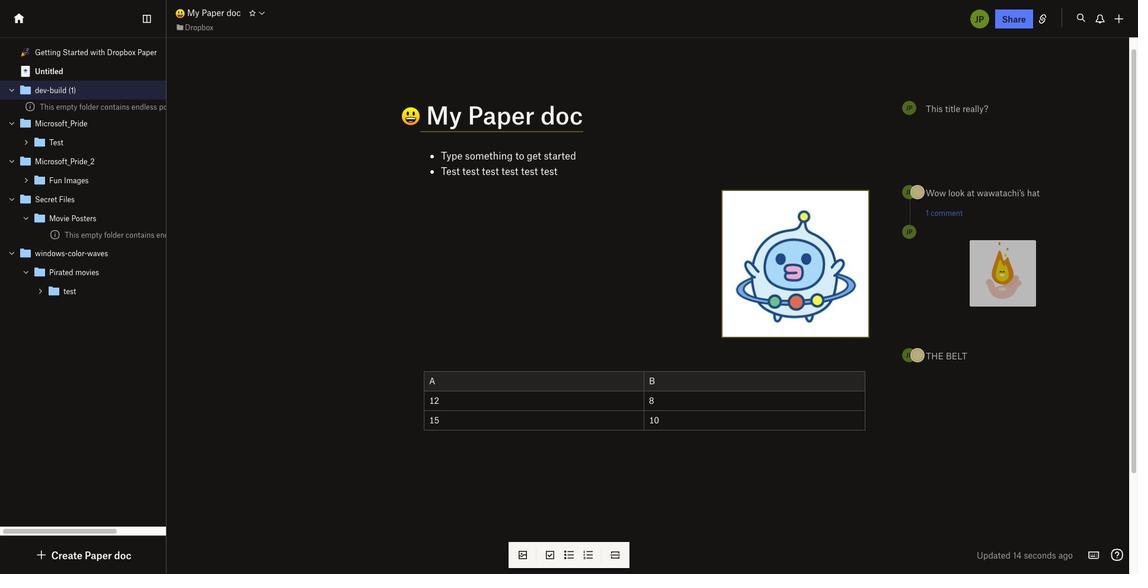 Task type: describe. For each thing, give the bounding box(es) containing it.
my inside 'link'
[[187, 7, 200, 18]]

secret files
[[35, 195, 75, 204]]

list item containing microsoft_pride
[[0, 114, 233, 152]]

windows-color-waves
[[35, 248, 108, 258]]

comment
[[931, 208, 963, 218]]

ago
[[1059, 550, 1073, 560]]

pirated movies
[[49, 267, 99, 277]]

dev-build (1)
[[35, 85, 76, 95]]

microsoft_pride_2
[[35, 157, 95, 166]]

2 horizontal spatial this
[[926, 103, 943, 114]]

started
[[544, 150, 576, 161]]

possibilities for movie posters
[[184, 230, 224, 240]]

really?
[[963, 103, 989, 114]]

test inside type something to get started test test test test test test
[[441, 165, 460, 177]]

this empty folder contains endless possibilities for dev-build (1)
[[40, 102, 199, 111]]

expand folder image
[[22, 176, 30, 184]]

jp inside button
[[976, 13, 985, 24]]

close folder image for microsoft_pride
[[8, 119, 16, 128]]

test link
[[0, 282, 233, 301]]

movies
[[75, 267, 99, 277]]

possibilities for dev-build (1)
[[159, 102, 199, 111]]

8
[[649, 395, 654, 406]]

my paper doc link
[[176, 6, 241, 19]]

microsoft_pride link
[[0, 114, 233, 133]]

template content image inside untitled link
[[18, 64, 33, 78]]

windows-
[[35, 248, 68, 258]]

this title really?
[[926, 103, 989, 114]]

jp 1
[[907, 188, 919, 196]]

dropbox inside / contents list
[[107, 47, 136, 57]]

15
[[429, 415, 439, 425]]

type something to get started test test test test test test
[[441, 150, 576, 177]]

1 horizontal spatial 2
[[916, 351, 920, 359]]

contains for dev-build (1)
[[101, 102, 130, 111]]

1 comment
[[926, 208, 963, 218]]

windows-color-waves link
[[0, 244, 233, 263]]

close folder image for secret
[[22, 214, 30, 222]]

jp 2
[[907, 351, 920, 359]]

started
[[63, 47, 88, 57]]

template content image for dev-build (1)
[[18, 83, 33, 97]]

build
[[50, 85, 67, 95]]

pirated movies link
[[0, 263, 233, 282]]

untitled link
[[0, 62, 233, 81]]

my paper doc inside 'link'
[[185, 7, 241, 18]]

hat
[[1028, 187, 1040, 198]]

list item containing secret files
[[0, 190, 233, 244]]

getting
[[35, 47, 61, 57]]

endless for dev-build (1)
[[132, 102, 157, 111]]

seconds
[[1024, 550, 1057, 560]]

list item containing windows-color-waves
[[0, 244, 233, 301]]

pirated
[[49, 267, 73, 277]]

10
[[649, 415, 659, 425]]

something
[[465, 150, 513, 161]]

jp inside 'jp 2'
[[907, 351, 913, 359]]

doc inside 'link'
[[227, 7, 241, 18]]

secret files link
[[0, 190, 233, 209]]

jp left the title at top right
[[907, 104, 913, 112]]

list item containing microsoft_pride_2
[[0, 152, 233, 190]]

list item containing pirated movies
[[0, 263, 233, 301]]

14
[[1014, 550, 1022, 560]]

template content image for microsoft_pride
[[18, 116, 33, 130]]

untitled
[[35, 66, 63, 76]]

1 for 1 comment
[[926, 208, 929, 218]]

create
[[51, 549, 83, 561]]

wawatachi's
[[977, 187, 1025, 198]]

at
[[967, 187, 975, 198]]

annotation 2 element
[[788, 292, 805, 310]]

get
[[527, 150, 542, 161]]

template content image for secret files
[[18, 192, 33, 206]]

heading containing my paper doc
[[376, 100, 869, 132]]

fun images link
[[0, 171, 233, 190]]

paper inside create paper doc popup button
[[85, 549, 112, 561]]

my paper doc inside heading
[[420, 100, 583, 129]]

with
[[90, 47, 105, 57]]

secret
[[35, 195, 57, 204]]

doc inside popup button
[[114, 549, 131, 561]]

sticker: hand making fire image
[[970, 240, 1037, 307]]

test inside list item
[[49, 138, 63, 147]]

endless for movie posters
[[156, 230, 182, 240]]

template content image for test
[[33, 135, 47, 149]]

folder for dev-build (1)
[[79, 102, 99, 111]]



Task type: locate. For each thing, give the bounding box(es) containing it.
1 horizontal spatial folder
[[104, 230, 124, 240]]

this empty folder contains endless possibilities up microsoft_pride link
[[40, 102, 199, 111]]

share
[[1003, 13, 1027, 24]]

1 vertical spatial possibilities
[[184, 230, 224, 240]]

1 vertical spatial my paper doc
[[420, 100, 583, 129]]

close folder image left microsoft_pride
[[8, 119, 16, 128]]

updated 14 seconds ago
[[977, 550, 1073, 560]]

my inside heading
[[426, 100, 462, 129]]

dropbox
[[185, 22, 214, 32], [107, 47, 136, 57]]

test inside / contents list
[[63, 286, 76, 296]]

test link
[[0, 133, 233, 152]]

close folder image left microsoft_pride_2
[[8, 157, 16, 165]]

a
[[429, 375, 435, 386]]

test down microsoft_pride
[[49, 138, 63, 147]]

1 horizontal spatial doc
[[227, 7, 241, 18]]

close folder image for secret files
[[8, 195, 16, 203]]

6 list item from the top
[[0, 244, 233, 301]]

1 vertical spatial contains
[[126, 230, 155, 240]]

template content image inside microsoft_pride_2 link
[[18, 154, 33, 168]]

1
[[917, 188, 919, 196], [926, 208, 929, 218], [805, 212, 807, 220]]

0 vertical spatial endless
[[132, 102, 157, 111]]

jp button
[[969, 8, 991, 29]]

my right the grinning face with big eyes icon
[[187, 7, 200, 18]]

1 horizontal spatial this
[[65, 230, 79, 240]]

list item containing dev-build (1)
[[0, 81, 233, 114]]

3 close folder image from the top
[[8, 157, 16, 165]]

template content image for movie posters
[[33, 211, 47, 225]]

1 horizontal spatial test
[[441, 165, 460, 177]]

template content image left microsoft_pride
[[18, 116, 33, 130]]

0 horizontal spatial doc
[[114, 549, 131, 561]]

this left the title at top right
[[926, 103, 943, 114]]

empty for build
[[56, 102, 77, 111]]

2 close folder image from the top
[[8, 119, 16, 128]]

0 horizontal spatial my paper doc
[[185, 7, 241, 18]]

0 vertical spatial template content image
[[33, 135, 47, 149]]

empty
[[56, 102, 77, 111], [81, 230, 102, 240]]

1 close folder image from the top
[[22, 214, 30, 222]]

annotation 1 element
[[797, 207, 815, 225]]

expand folder image
[[22, 138, 30, 146], [36, 287, 44, 295]]

1 list item from the top
[[0, 81, 233, 114]]

doc up started
[[541, 100, 583, 129]]

template content image inside movie posters link
[[33, 211, 47, 225]]

my paper doc up something
[[420, 100, 583, 129]]

heading
[[376, 100, 869, 132]]

close folder image left secret
[[8, 195, 16, 203]]

this empty folder contains endless possibilities for movie posters
[[65, 230, 224, 240]]

this empty folder contains endless possibilities down movie posters link
[[65, 230, 224, 240]]

dropbox down my paper doc 'link' at the left top of the page
[[185, 22, 214, 32]]

dig image
[[35, 548, 49, 562]]

1 horizontal spatial my
[[426, 100, 462, 129]]

empty up microsoft_pride
[[56, 102, 77, 111]]

possibilities
[[159, 102, 199, 111], [184, 230, 224, 240]]

1 horizontal spatial my paper doc
[[420, 100, 583, 129]]

0 vertical spatial possibilities
[[159, 102, 199, 111]]

template content image down the party popper icon
[[18, 64, 33, 78]]

folder for movie posters
[[104, 230, 124, 240]]

paper up dropbox link
[[202, 7, 224, 18]]

share button
[[995, 9, 1034, 28]]

template content image inside 'pirated movies' link
[[33, 265, 47, 279]]

doc inside heading
[[541, 100, 583, 129]]

contains up microsoft_pride link
[[101, 102, 130, 111]]

1 horizontal spatial 1
[[917, 188, 919, 196]]

the belt
[[926, 351, 968, 361]]

list item
[[0, 81, 233, 114], [0, 114, 233, 152], [0, 152, 233, 190], [0, 190, 233, 244], [0, 209, 233, 242], [0, 244, 233, 301], [0, 263, 233, 301]]

wow look at wawatachi's hat
[[926, 187, 1040, 198]]

close folder image left movie
[[22, 214, 30, 222]]

template content image left dev-
[[18, 83, 33, 97]]

microsoft_pride_2 link
[[0, 152, 233, 171]]

template content image for fun images
[[33, 173, 47, 187]]

list item containing movie posters
[[0, 209, 233, 242]]

0 horizontal spatial dropbox
[[107, 47, 136, 57]]

movie posters
[[49, 214, 96, 223]]

template content image inside microsoft_pride link
[[18, 116, 33, 130]]

b
[[649, 375, 655, 386]]

contains down movie posters link
[[126, 230, 155, 240]]

files
[[59, 195, 75, 204]]

0 vertical spatial expand folder image
[[22, 138, 30, 146]]

jp
[[976, 13, 985, 24], [907, 104, 913, 112], [907, 188, 913, 196], [907, 228, 913, 235], [907, 351, 913, 359]]

template content image for windows-color-waves
[[18, 246, 33, 260]]

1 vertical spatial endless
[[156, 230, 182, 240]]

movie posters link
[[0, 209, 233, 228]]

template content image down expand folder icon
[[18, 192, 33, 206]]

updated
[[977, 550, 1011, 560]]

0 horizontal spatial this
[[40, 102, 54, 111]]

1 vertical spatial test
[[441, 165, 460, 177]]

the
[[926, 351, 944, 361]]

dropbox up untitled link
[[107, 47, 136, 57]]

paper right create
[[85, 549, 112, 561]]

0 horizontal spatial 1
[[805, 212, 807, 220]]

empty down posters
[[81, 230, 102, 240]]

movie
[[49, 214, 69, 223]]

create paper doc
[[51, 549, 131, 561]]

4 list item from the top
[[0, 190, 233, 244]]

close folder image inside dev-build (1) 'link'
[[8, 86, 16, 94]]

0 vertical spatial contains
[[101, 102, 130, 111]]

0 vertical spatial my
[[187, 7, 200, 18]]

my paper doc
[[185, 7, 241, 18], [420, 100, 583, 129]]

endless up microsoft_pride link
[[132, 102, 157, 111]]

belt
[[946, 351, 968, 361]]

close folder image
[[22, 214, 30, 222], [22, 268, 30, 276]]

close folder image inside movie posters link
[[22, 214, 30, 222]]

folder
[[79, 102, 99, 111], [104, 230, 124, 240]]

my
[[187, 7, 200, 18], [426, 100, 462, 129]]

user-uploaded image: wawatchi2.jpg image
[[723, 191, 869, 337]]

0 horizontal spatial expand folder image
[[22, 138, 30, 146]]

getting started with dropbox paper link
[[0, 43, 233, 62]]

dropbox link
[[176, 21, 214, 33]]

2 list item from the top
[[0, 114, 233, 152]]

1 comment button
[[926, 208, 963, 218]]

create paper doc button
[[35, 548, 131, 562]]

color-
[[68, 248, 87, 258]]

0 vertical spatial my paper doc
[[185, 7, 241, 18]]

wow
[[926, 187, 947, 198]]

2 close folder image from the top
[[22, 268, 30, 276]]

jp down the jp 1
[[907, 228, 913, 235]]

2 vertical spatial template content image
[[18, 246, 33, 260]]

template content image inside dev-build (1) 'link'
[[18, 83, 33, 97]]

(1)
[[69, 85, 76, 95]]

1 for the annotation 1 element
[[805, 212, 807, 220]]

close folder image for dev-build (1)
[[8, 86, 16, 94]]

5 list item from the top
[[0, 209, 233, 242]]

look
[[949, 187, 965, 198]]

jp inside the jp 1
[[907, 188, 913, 196]]

0 vertical spatial empty
[[56, 102, 77, 111]]

getting started with dropbox paper
[[35, 47, 157, 57]]

close folder image left dev-
[[8, 86, 16, 94]]

0 vertical spatial doc
[[227, 7, 241, 18]]

template content image inside secret files link
[[18, 192, 33, 206]]

dev-
[[35, 85, 50, 95]]

close folder image left windows-
[[8, 249, 16, 257]]

this for build
[[40, 102, 54, 111]]

template content image for microsoft_pride_2
[[18, 154, 33, 168]]

0 vertical spatial folder
[[79, 102, 99, 111]]

microsoft_pride
[[35, 119, 88, 128]]

expand folder image for microsoft_pride
[[22, 138, 30, 146]]

jp left share popup button
[[976, 13, 985, 24]]

waves
[[87, 248, 108, 258]]

1 horizontal spatial dropbox
[[185, 22, 214, 32]]

1 vertical spatial empty
[[81, 230, 102, 240]]

close folder image for windows-color-waves
[[8, 249, 16, 257]]

template content image inside windows-color-waves link
[[18, 246, 33, 260]]

test
[[49, 138, 63, 147], [441, 165, 460, 177]]

paper inside getting started with dropbox paper link
[[138, 47, 157, 57]]

empty for posters
[[81, 230, 102, 240]]

template content image inside test link
[[33, 135, 47, 149]]

0 horizontal spatial test
[[49, 138, 63, 147]]

fun
[[49, 176, 62, 185]]

folder down movie posters link
[[104, 230, 124, 240]]

4 close folder image from the top
[[8, 195, 16, 203]]

template content image
[[33, 135, 47, 149], [33, 211, 47, 225], [18, 246, 33, 260]]

0 vertical spatial this empty folder contains endless possibilities
[[40, 102, 199, 111]]

this down "movie posters"
[[65, 230, 79, 240]]

party popper image
[[21, 47, 30, 57]]

doc
[[227, 7, 241, 18], [541, 100, 583, 129], [114, 549, 131, 561]]

1 horizontal spatial expand folder image
[[36, 287, 44, 295]]

1 vertical spatial folder
[[104, 230, 124, 240]]

0 vertical spatial dropbox
[[185, 22, 214, 32]]

expand folder image for pirated movies
[[36, 287, 44, 295]]

paper up untitled link
[[138, 47, 157, 57]]

3 list item from the top
[[0, 152, 233, 190]]

1 vertical spatial my
[[426, 100, 462, 129]]

posters
[[71, 214, 96, 223]]

paper
[[202, 7, 224, 18], [138, 47, 157, 57], [468, 100, 535, 129], [85, 549, 112, 561]]

fun images
[[49, 176, 89, 185]]

folder down dev-build (1) 'link'
[[79, 102, 99, 111]]

2 horizontal spatial doc
[[541, 100, 583, 129]]

template content image for pirated movies
[[33, 265, 47, 279]]

1 vertical spatial 2
[[916, 351, 920, 359]]

1 vertical spatial this empty folder contains endless possibilities
[[65, 230, 224, 240]]

12
[[429, 395, 439, 406]]

template content image down pirated
[[47, 284, 61, 298]]

expand folder image up expand folder icon
[[22, 138, 30, 146]]

this
[[40, 102, 54, 111], [926, 103, 943, 114], [65, 230, 79, 240]]

this down dev-
[[40, 102, 54, 111]]

test
[[463, 165, 480, 177], [482, 165, 499, 177], [502, 165, 519, 177], [521, 165, 538, 177], [541, 165, 558, 177], [63, 286, 76, 296]]

1 vertical spatial doc
[[541, 100, 583, 129]]

this empty folder contains endless possibilities
[[40, 102, 199, 111], [65, 230, 224, 240]]

close folder image for microsoft_pride_2
[[8, 157, 16, 165]]

template content image left pirated
[[33, 265, 47, 279]]

close folder image for windows-
[[22, 268, 30, 276]]

0 horizontal spatial folder
[[79, 102, 99, 111]]

0 vertical spatial test
[[49, 138, 63, 147]]

0 vertical spatial 2
[[794, 297, 798, 305]]

close folder image
[[8, 86, 16, 94], [8, 119, 16, 128], [8, 157, 16, 165], [8, 195, 16, 203], [8, 249, 16, 257]]

template content image right expand folder icon
[[33, 173, 47, 187]]

paper up something
[[468, 100, 535, 129]]

template content image for test
[[47, 284, 61, 298]]

2 vertical spatial doc
[[114, 549, 131, 561]]

1 vertical spatial close folder image
[[22, 268, 30, 276]]

jp left the
[[907, 351, 913, 359]]

template content image down microsoft_pride
[[33, 135, 47, 149]]

dev-build (1) link
[[0, 81, 233, 100]]

endless
[[132, 102, 157, 111], [156, 230, 182, 240]]

grinning face with big eyes image
[[176, 9, 185, 18]]

1 close folder image from the top
[[8, 86, 16, 94]]

endless down movie posters link
[[156, 230, 182, 240]]

0 horizontal spatial 2
[[794, 297, 798, 305]]

1 horizontal spatial empty
[[81, 230, 102, 240]]

close folder image inside microsoft_pride link
[[8, 119, 16, 128]]

this for posters
[[65, 230, 79, 240]]

contains for movie posters
[[126, 230, 155, 240]]

doc right the grinning face with big eyes icon
[[227, 7, 241, 18]]

0 vertical spatial close folder image
[[22, 214, 30, 222]]

close folder image inside microsoft_pride_2 link
[[8, 157, 16, 165]]

test down 'type'
[[441, 165, 460, 177]]

template content image
[[18, 64, 33, 78], [18, 83, 33, 97], [18, 116, 33, 130], [18, 154, 33, 168], [33, 173, 47, 187], [18, 192, 33, 206], [33, 265, 47, 279], [47, 284, 61, 298]]

images
[[64, 176, 89, 185]]

2
[[794, 297, 798, 305], [916, 351, 920, 359]]

contains
[[101, 102, 130, 111], [126, 230, 155, 240]]

0 horizontal spatial my
[[187, 7, 200, 18]]

expand folder image down windows-
[[36, 287, 44, 295]]

template content image left windows-
[[18, 246, 33, 260]]

doc right create
[[114, 549, 131, 561]]

jp left "wow"
[[907, 188, 913, 196]]

template content image inside test link
[[47, 284, 61, 298]]

expand folder image inside test link
[[36, 287, 44, 295]]

type
[[441, 150, 463, 161]]

close folder image inside secret files link
[[8, 195, 16, 203]]

😃
[[376, 102, 400, 131]]

2 horizontal spatial 1
[[926, 208, 929, 218]]

title
[[946, 103, 961, 114]]

0 horizontal spatial empty
[[56, 102, 77, 111]]

1 vertical spatial expand folder image
[[36, 287, 44, 295]]

paper inside my paper doc 'link'
[[202, 7, 224, 18]]

template content image up expand folder icon
[[18, 154, 33, 168]]

/ contents list
[[0, 43, 233, 301]]

my paper doc up dropbox link
[[185, 7, 241, 18]]

close folder image left pirated
[[22, 268, 30, 276]]

1 vertical spatial dropbox
[[107, 47, 136, 57]]

my up 'type'
[[426, 100, 462, 129]]

7 list item from the top
[[0, 263, 233, 301]]

1 vertical spatial template content image
[[33, 211, 47, 225]]

5 close folder image from the top
[[8, 249, 16, 257]]

template content image left movie
[[33, 211, 47, 225]]

to
[[516, 150, 525, 161]]



Task type: vqa. For each thing, say whether or not it's contained in the screenshot.
JP 1
yes



